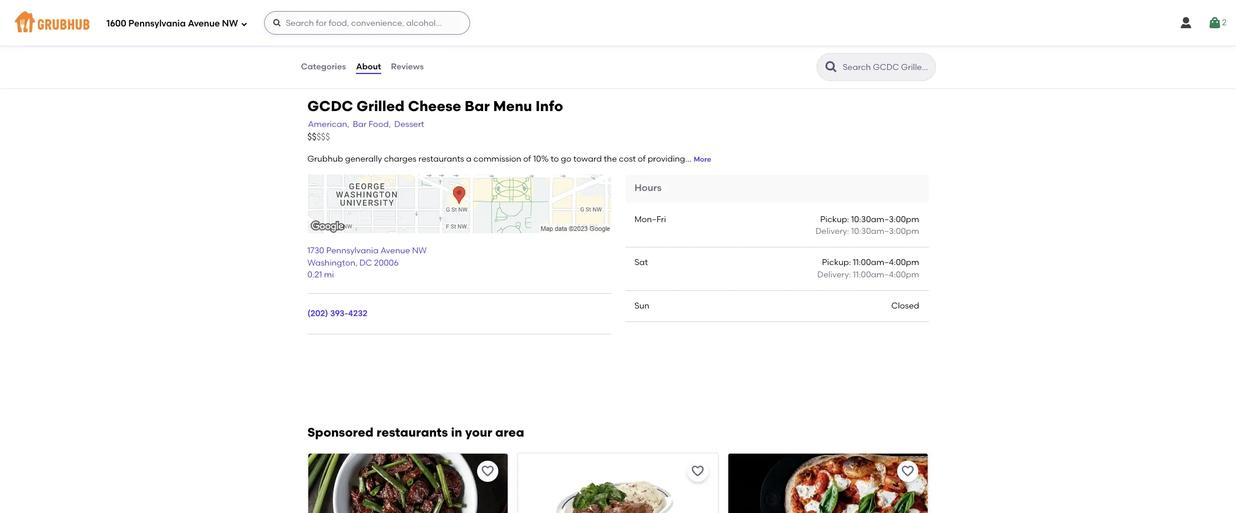 Task type: vqa. For each thing, say whether or not it's contained in the screenshot.
Closed
yes



Task type: describe. For each thing, give the bounding box(es) containing it.
,
[[356, 258, 358, 268]]

Search for food, convenience, alcohol... search field
[[264, 11, 470, 35]]

info
[[536, 98, 564, 115]]

gcdc
[[308, 98, 353, 115]]

4232
[[348, 309, 368, 319]]

pennsylvania for 1730
[[326, 246, 379, 256]]

1730
[[308, 246, 324, 256]]

reviews button
[[391, 46, 425, 88]]

washington
[[308, 258, 356, 268]]

providing
[[648, 154, 686, 164]]

commission
[[474, 154, 522, 164]]

1730 pennsylvania avenue nw washington , dc 20006 0.21 mi
[[308, 246, 427, 280]]

save this restaurant button for p.f. chang's  logo
[[477, 462, 499, 483]]

dessert
[[395, 119, 425, 129]]

sponsored restaurants in your area
[[308, 426, 525, 441]]

grilled
[[357, 98, 405, 115]]

1 vertical spatial restaurants
[[377, 426, 448, 441]]

delivery: for pickup: 10:30am–3:00pm delivery: 10:30am–3:00pm
[[816, 227, 850, 237]]

&pizza (e street) logo image
[[729, 455, 929, 514]]

1 horizontal spatial bar
[[465, 98, 490, 115]]

2 button
[[1209, 12, 1227, 34]]

menu
[[494, 98, 532, 115]]

to
[[551, 154, 559, 164]]

go
[[561, 154, 572, 164]]

sponsored
[[308, 426, 374, 441]]

grubhub
[[308, 154, 343, 164]]

gcdc grilled cheese bar menu info
[[308, 98, 564, 115]]

pickup: for 10:30am–3:00pm
[[821, 215, 850, 225]]

a
[[466, 154, 472, 164]]

more button
[[694, 155, 712, 165]]

delivery: for pickup: 11:00am–4:00pm delivery: 11:00am–4:00pm
[[818, 270, 852, 280]]

pickup: 11:00am–4:00pm delivery: 11:00am–4:00pm
[[818, 258, 920, 280]]

svg image inside '2' button
[[1209, 16, 1223, 30]]

your
[[466, 426, 493, 441]]

2 10:30am–3:00pm from the top
[[852, 227, 920, 237]]

mon–fri
[[635, 215, 667, 225]]

food,
[[369, 119, 391, 129]]

closed
[[892, 301, 920, 311]]

svg image
[[241, 20, 248, 27]]

main navigation navigation
[[0, 0, 1237, 46]]

the
[[604, 154, 617, 164]]

nw for 1730 pennsylvania avenue nw washington , dc 20006 0.21 mi
[[412, 246, 427, 256]]

2 of from the left
[[638, 154, 646, 164]]

sat
[[635, 258, 648, 268]]

0.21
[[308, 270, 322, 280]]

more
[[694, 155, 712, 164]]

avenue for 1730 pennsylvania avenue nw washington , dc 20006 0.21 mi
[[381, 246, 410, 256]]

cheese
[[408, 98, 462, 115]]

20006
[[374, 258, 399, 268]]

mi
[[324, 270, 334, 280]]

2 11:00am–4:00pm from the top
[[854, 270, 920, 280]]

about
[[356, 62, 381, 72]]

$$$$$
[[308, 132, 330, 143]]

grubhub generally charges restaurants a commission of 10% to go toward the cost of providing ... more
[[308, 154, 712, 164]]

categories
[[301, 62, 346, 72]]



Task type: locate. For each thing, give the bounding box(es) containing it.
0 vertical spatial avenue
[[188, 18, 220, 29]]

svg image
[[1180, 16, 1194, 30], [1209, 16, 1223, 30], [272, 18, 282, 28]]

1 vertical spatial 11:00am–4:00pm
[[854, 270, 920, 280]]

$$
[[308, 132, 317, 143]]

1600
[[107, 18, 126, 29]]

0 vertical spatial bar
[[465, 98, 490, 115]]

pennsylvania inside main navigation navigation
[[129, 18, 186, 29]]

save this restaurant image for &pizza (e street) logo on the right of page
[[902, 465, 916, 479]]

1 horizontal spatial save this restaurant image
[[902, 465, 916, 479]]

avenue up 20006
[[381, 246, 410, 256]]

1 of from the left
[[524, 154, 532, 164]]

(202)
[[308, 309, 328, 319]]

delivery: inside "pickup: 10:30am–3:00pm delivery: 10:30am–3:00pm"
[[816, 227, 850, 237]]

1 vertical spatial pennsylvania
[[326, 246, 379, 256]]

of left 10%
[[524, 154, 532, 164]]

area
[[496, 426, 525, 441]]

2 save this restaurant image from the left
[[902, 465, 916, 479]]

avenue
[[188, 18, 220, 29], [381, 246, 410, 256]]

p.f. chang's  logo image
[[308, 455, 508, 514]]

2 horizontal spatial svg image
[[1209, 16, 1223, 30]]

0 horizontal spatial save this restaurant image
[[691, 465, 705, 479]]

bar left food,
[[353, 119, 367, 129]]

1 horizontal spatial of
[[638, 154, 646, 164]]

nw inside main navigation navigation
[[222, 18, 238, 29]]

generally
[[345, 154, 382, 164]]

restaurants left in
[[377, 426, 448, 441]]

pickup:
[[821, 215, 850, 225], [823, 258, 852, 268]]

1 vertical spatial delivery:
[[818, 270, 852, 280]]

nw
[[222, 18, 238, 29], [412, 246, 427, 256]]

bar left menu
[[465, 98, 490, 115]]

categories button
[[301, 46, 347, 88]]

about button
[[356, 46, 382, 88]]

avenue left svg image
[[188, 18, 220, 29]]

0 horizontal spatial pennsylvania
[[129, 18, 186, 29]]

reviews
[[391, 62, 424, 72]]

bar food, button
[[352, 118, 392, 131]]

save this restaurant image
[[691, 465, 705, 479], [902, 465, 916, 479]]

10%
[[533, 154, 549, 164]]

nw inside the 1730 pennsylvania avenue nw washington , dc 20006 0.21 mi
[[412, 246, 427, 256]]

3 save this restaurant button from the left
[[898, 462, 919, 483]]

in
[[451, 426, 463, 441]]

restaurants left a
[[419, 154, 464, 164]]

0 horizontal spatial of
[[524, 154, 532, 164]]

ihop logo image
[[519, 455, 718, 514]]

restaurants
[[419, 154, 464, 164], [377, 426, 448, 441]]

0 vertical spatial nw
[[222, 18, 238, 29]]

avenue inside main navigation navigation
[[188, 18, 220, 29]]

1600 pennsylvania avenue nw
[[107, 18, 238, 29]]

1 horizontal spatial nw
[[412, 246, 427, 256]]

1 save this restaurant button from the left
[[477, 462, 499, 483]]

0 horizontal spatial avenue
[[188, 18, 220, 29]]

0 vertical spatial delivery:
[[816, 227, 850, 237]]

pickup: 10:30am–3:00pm delivery: 10:30am–3:00pm
[[816, 215, 920, 237]]

bar
[[465, 98, 490, 115], [353, 119, 367, 129]]

1 horizontal spatial avenue
[[381, 246, 410, 256]]

pennsylvania for 1600
[[129, 18, 186, 29]]

0 vertical spatial pennsylvania
[[129, 18, 186, 29]]

1 save this restaurant image from the left
[[691, 465, 705, 479]]

save this restaurant button
[[477, 462, 499, 483], [688, 462, 709, 483], [898, 462, 919, 483]]

1 vertical spatial bar
[[353, 119, 367, 129]]

2
[[1223, 18, 1227, 28]]

11:00am–4:00pm down "pickup: 10:30am–3:00pm delivery: 10:30am–3:00pm"
[[854, 258, 920, 268]]

search icon image
[[825, 60, 839, 74]]

(202) 393-4232
[[308, 309, 368, 319]]

1 11:00am–4:00pm from the top
[[854, 258, 920, 268]]

charges
[[384, 154, 417, 164]]

0 horizontal spatial save this restaurant button
[[477, 462, 499, 483]]

1 vertical spatial pickup:
[[823, 258, 852, 268]]

...
[[686, 154, 692, 164]]

save this restaurant button for ihop logo
[[688, 462, 709, 483]]

10:30am–3:00pm
[[852, 215, 920, 225], [852, 227, 920, 237]]

sun
[[635, 301, 650, 311]]

toward
[[574, 154, 602, 164]]

Search GCDC Grilled Cheese Bar search field
[[842, 62, 932, 73]]

2 horizontal spatial save this restaurant button
[[898, 462, 919, 483]]

0 horizontal spatial bar
[[353, 119, 367, 129]]

0 horizontal spatial svg image
[[272, 18, 282, 28]]

11:00am–4:00pm
[[854, 258, 920, 268], [854, 270, 920, 280]]

11:00am–4:00pm up closed in the right bottom of the page
[[854, 270, 920, 280]]

pennsylvania up the ,
[[326, 246, 379, 256]]

hours
[[635, 183, 662, 194]]

save this restaurant image for ihop logo
[[691, 465, 705, 479]]

0 vertical spatial pickup:
[[821, 215, 850, 225]]

0 vertical spatial 11:00am–4:00pm
[[854, 258, 920, 268]]

0 horizontal spatial nw
[[222, 18, 238, 29]]

1 horizontal spatial save this restaurant button
[[688, 462, 709, 483]]

of right cost
[[638, 154, 646, 164]]

pennsylvania inside the 1730 pennsylvania avenue nw washington , dc 20006 0.21 mi
[[326, 246, 379, 256]]

cost
[[619, 154, 636, 164]]

american,
[[308, 119, 350, 129]]

of
[[524, 154, 532, 164], [638, 154, 646, 164]]

pickup: inside "pickup: 10:30am–3:00pm delivery: 10:30am–3:00pm"
[[821, 215, 850, 225]]

avenue inside the 1730 pennsylvania avenue nw washington , dc 20006 0.21 mi
[[381, 246, 410, 256]]

2 save this restaurant button from the left
[[688, 462, 709, 483]]

delivery: inside pickup: 11:00am–4:00pm delivery: 11:00am–4:00pm
[[818, 270, 852, 280]]

393-
[[330, 309, 348, 319]]

0 vertical spatial restaurants
[[419, 154, 464, 164]]

avenue for 1600 pennsylvania avenue nw
[[188, 18, 220, 29]]

pennsylvania right 1600
[[129, 18, 186, 29]]

save this restaurant button for &pizza (e street) logo on the right of page
[[898, 462, 919, 483]]

1 vertical spatial 10:30am–3:00pm
[[852, 227, 920, 237]]

dessert button
[[394, 118, 425, 131]]

1 horizontal spatial svg image
[[1180, 16, 1194, 30]]

delivery:
[[816, 227, 850, 237], [818, 270, 852, 280]]

dc
[[360, 258, 372, 268]]

pennsylvania
[[129, 18, 186, 29], [326, 246, 379, 256]]

1 horizontal spatial pennsylvania
[[326, 246, 379, 256]]

1 vertical spatial nw
[[412, 246, 427, 256]]

1 10:30am–3:00pm from the top
[[852, 215, 920, 225]]

nw for 1600 pennsylvania avenue nw
[[222, 18, 238, 29]]

1 vertical spatial avenue
[[381, 246, 410, 256]]

save this restaurant image
[[481, 465, 495, 479]]

pickup: inside pickup: 11:00am–4:00pm delivery: 11:00am–4:00pm
[[823, 258, 852, 268]]

pickup: for 11:00am–4:00pm
[[823, 258, 852, 268]]

0 vertical spatial 10:30am–3:00pm
[[852, 215, 920, 225]]

(202) 393-4232 button
[[308, 309, 368, 320]]

american, bar food, dessert
[[308, 119, 425, 129]]

american, button
[[308, 118, 350, 131]]



